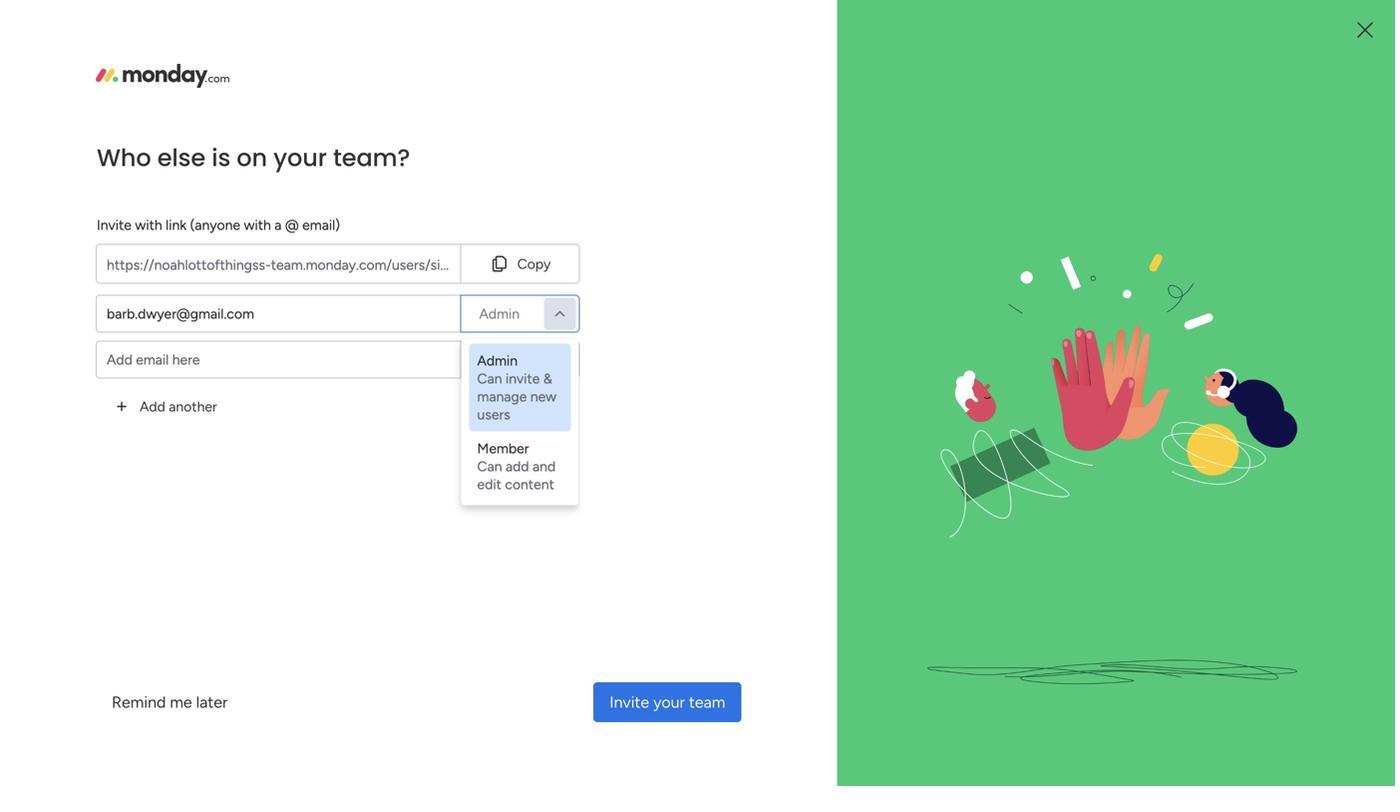 Task type: locate. For each thing, give the bounding box(es) containing it.
mobile
[[1188, 313, 1233, 331]]

2 circle o image from the top
[[1097, 315, 1109, 330]]

workspace down &
[[523, 398, 591, 415]]

profile
[[1187, 287, 1229, 305]]

users
[[478, 406, 511, 423]]

invite
[[97, 217, 132, 233], [1117, 262, 1154, 280], [610, 693, 650, 712]]

@
[[285, 217, 299, 233]]

logo image
[[96, 64, 230, 88]]

2 add email here email field from the top
[[96, 341, 461, 379]]

desktop
[[1165, 236, 1221, 254]]

invite
[[506, 370, 540, 387]]

management
[[392, 398, 474, 415]]

main right the >
[[490, 398, 520, 415]]

who
[[97, 141, 151, 175]]

workspace up search in workspace 'field'
[[85, 159, 164, 178]]

admin
[[480, 305, 520, 322], [480, 351, 520, 368], [478, 352, 518, 369]]

invite your team
[[610, 693, 726, 712]]

0
[[518, 478, 526, 495]]

0 horizontal spatial your
[[274, 141, 327, 175]]

circle o image
[[1097, 264, 1109, 279], [1097, 315, 1109, 330]]

1 horizontal spatial project
[[362, 366, 416, 385]]

main
[[46, 159, 81, 178], [490, 398, 520, 415]]

lottie animation element
[[637, 48, 1198, 124], [0, 585, 254, 786]]

edit
[[478, 476, 502, 493]]

1 vertical spatial your
[[654, 693, 685, 712]]

0 vertical spatial project management
[[47, 248, 178, 265]]

1 vertical spatial project management
[[362, 366, 516, 385]]

project down search in workspace 'field'
[[47, 248, 92, 265]]

project management down search in workspace 'field'
[[47, 248, 178, 265]]

1 vertical spatial circle o image
[[1097, 315, 1109, 330]]

add another button
[[96, 387, 233, 427]]

0 horizontal spatial project management
[[47, 248, 178, 265]]

1 vertical spatial add email here email field
[[96, 341, 461, 379]]

team?
[[333, 141, 410, 175]]

lottie animation image
[[0, 585, 254, 786]]

circle o image inside the install our mobile app "link"
[[1097, 315, 1109, 330]]

with left a
[[244, 217, 271, 233]]

can inside member can add and edit content
[[478, 458, 503, 475]]

member
[[478, 440, 529, 457]]

Search in workspace field
[[42, 200, 167, 223]]

complete profile
[[1117, 287, 1229, 305]]

0 vertical spatial add email here email field
[[96, 295, 461, 333]]

management down 'link'
[[95, 248, 178, 265]]

main up search in workspace 'field'
[[46, 159, 81, 178]]

manage
[[478, 388, 527, 405]]

1 horizontal spatial project management
[[362, 366, 516, 385]]

0 horizontal spatial workspace
[[85, 159, 164, 178]]

0 vertical spatial workspace
[[85, 159, 164, 178]]

work
[[358, 398, 389, 415]]

0 vertical spatial invite
[[97, 217, 132, 233]]

a
[[275, 217, 282, 233]]

2 can from the top
[[478, 458, 503, 475]]

recently visited
[[336, 164, 470, 185]]

0 horizontal spatial project
[[47, 248, 92, 265]]

project inside list box
[[47, 248, 92, 265]]

1 horizontal spatial lottie animation element
[[637, 48, 1198, 124]]

email)
[[302, 217, 340, 233]]

2 horizontal spatial invite
[[1117, 262, 1154, 280]]

1 vertical spatial invite
[[1117, 262, 1154, 280]]

1 vertical spatial lottie animation element
[[0, 585, 254, 786]]

enable desktop notifications link
[[1117, 234, 1366, 257]]

management up work management > main workspace
[[420, 366, 516, 385]]

1 vertical spatial can
[[478, 458, 503, 475]]

0 vertical spatial management
[[95, 248, 178, 265]]

0 horizontal spatial main
[[46, 159, 81, 178]]

our
[[1159, 313, 1185, 331]]

install
[[1117, 313, 1156, 331]]

0 vertical spatial can
[[478, 370, 503, 387]]

management
[[95, 248, 178, 265], [420, 366, 516, 385]]

can up edit
[[478, 458, 503, 475]]

app
[[1237, 313, 1265, 331]]

who else is on your team? dialog
[[0, 0, 1396, 786]]

your right on
[[274, 141, 327, 175]]

invite team members (0/1) link
[[1097, 260, 1366, 282]]

visited
[[414, 164, 470, 185]]

0 vertical spatial your
[[274, 141, 327, 175]]

1 circle o image from the top
[[1097, 264, 1109, 279]]

1 vertical spatial workspace
[[523, 398, 591, 415]]

invite left team
[[610, 693, 650, 712]]

feed
[[401, 476, 439, 497]]

work management > main workspace
[[358, 398, 591, 415]]

0 vertical spatial lottie animation element
[[637, 48, 1198, 124]]

member can add and edit content
[[478, 440, 556, 493]]

0 horizontal spatial management
[[95, 248, 178, 265]]

another
[[169, 398, 217, 415]]

&
[[544, 370, 553, 387]]

>
[[478, 398, 487, 415]]

1 with from the left
[[135, 217, 162, 233]]

members
[[1197, 262, 1260, 280]]

project management
[[47, 248, 178, 265], [362, 366, 516, 385]]

is
[[212, 141, 231, 175]]

0 vertical spatial project
[[47, 248, 92, 265]]

option
[[0, 238, 254, 242]]

new
[[531, 388, 557, 405]]

invite down enable
[[1117, 262, 1154, 280]]

1 vertical spatial management
[[420, 366, 516, 385]]

project up work
[[362, 366, 416, 385]]

invite your team button
[[594, 683, 742, 722]]

with
[[135, 217, 162, 233], [244, 217, 271, 233]]

0 vertical spatial main
[[46, 159, 81, 178]]

can inside admin can invite & manage new users
[[478, 370, 503, 387]]

Add email here email field
[[96, 295, 461, 333], [96, 341, 461, 379]]

your left team
[[654, 693, 685, 712]]

invite down "main workspace" button
[[97, 217, 132, 233]]

content
[[505, 476, 555, 493]]

team
[[689, 693, 726, 712]]

management inside list box
[[95, 248, 178, 265]]

circle o image for invite
[[1097, 264, 1109, 279]]

1 horizontal spatial workspace
[[523, 398, 591, 415]]

workspace
[[85, 159, 164, 178], [523, 398, 591, 415]]

Invite with link (anyone with a @ email) text field
[[96, 244, 461, 284]]

1 horizontal spatial invite
[[610, 693, 650, 712]]

project management inside list box
[[47, 248, 178, 265]]

your
[[274, 141, 327, 175], [654, 693, 685, 712]]

1 can from the top
[[478, 370, 503, 387]]

can
[[478, 370, 503, 387], [478, 458, 503, 475]]

with left 'link'
[[135, 217, 162, 233]]

1 vertical spatial main
[[490, 398, 520, 415]]

templates image image
[[1085, 431, 1348, 569]]

1 horizontal spatial your
[[654, 693, 685, 712]]

0 horizontal spatial with
[[135, 217, 162, 233]]

can for can invite & manage new users
[[478, 370, 503, 387]]

circle o image left install
[[1097, 315, 1109, 330]]

invite for invite team members (0/1)
[[1117, 262, 1154, 280]]

1 horizontal spatial with
[[244, 217, 271, 233]]

1 vertical spatial project
[[362, 366, 416, 385]]

0 horizontal spatial invite
[[97, 217, 132, 233]]

enable desktop notifications
[[1117, 236, 1312, 254]]

close recently visited image
[[308, 163, 332, 187]]

circle o image inside invite team members (0/1) link
[[1097, 264, 1109, 279]]

invite inside button
[[610, 693, 650, 712]]

can up manage in the left of the page
[[478, 370, 503, 387]]

invite for invite your team
[[610, 693, 650, 712]]

project
[[47, 248, 92, 265], [362, 366, 416, 385]]

circle o image left 'team' at the right
[[1097, 264, 1109, 279]]

0 vertical spatial circle o image
[[1097, 264, 1109, 279]]

update
[[336, 476, 397, 497]]

2 vertical spatial invite
[[610, 693, 650, 712]]

project management up management
[[362, 366, 516, 385]]

enable
[[1117, 236, 1162, 254]]



Task type: vqa. For each thing, say whether or not it's contained in the screenshot.
The Manage
yes



Task type: describe. For each thing, give the bounding box(es) containing it.
update feed (inbox)
[[336, 476, 503, 497]]

later
[[196, 693, 228, 712]]

add to favorites image
[[565, 365, 585, 385]]

invite your team image
[[848, 0, 1385, 786]]

install our mobile app
[[1117, 313, 1265, 331]]

invite with link (anyone with a @ email)
[[97, 217, 340, 233]]

admin inside admin can invite & manage new users
[[478, 352, 518, 369]]

remind me later
[[112, 693, 228, 712]]

main inside button
[[46, 159, 81, 178]]

on
[[237, 141, 267, 175]]

recently
[[336, 164, 410, 185]]

remind me later button
[[96, 683, 244, 722]]

your inside button
[[654, 693, 685, 712]]

circle o image for install
[[1097, 315, 1109, 330]]

explore templates
[[1152, 655, 1281, 674]]

team
[[1158, 262, 1194, 280]]

copy button
[[461, 244, 580, 284]]

who else is on your team?
[[97, 141, 410, 175]]

invite for invite with link (anyone with a @ email)
[[97, 217, 132, 233]]

workspace inside button
[[85, 159, 164, 178]]

can for can add and edit content
[[478, 458, 503, 475]]

(anyone
[[190, 217, 241, 233]]

main workspace
[[46, 159, 164, 178]]

add another
[[140, 398, 217, 415]]

1 horizontal spatial management
[[420, 366, 516, 385]]

add
[[506, 458, 529, 475]]

copy
[[518, 255, 551, 272]]

invite team members (0/1)
[[1117, 262, 1296, 280]]

1 add email here email field from the top
[[96, 295, 461, 333]]

noah lott image
[[1340, 8, 1372, 40]]

complete
[[1117, 287, 1183, 305]]

close image
[[1356, 20, 1376, 40]]

explore
[[1152, 655, 1205, 674]]

install our mobile app link
[[1097, 311, 1366, 333]]

remind
[[112, 693, 166, 712]]

else
[[157, 141, 206, 175]]

1 horizontal spatial main
[[490, 398, 520, 415]]

and
[[533, 458, 556, 475]]

templates
[[1209, 655, 1281, 674]]

main workspace button
[[14, 151, 199, 185]]

2 with from the left
[[244, 217, 271, 233]]

public board image
[[333, 364, 355, 386]]

(inbox)
[[443, 476, 503, 497]]

complete profile link
[[1117, 285, 1366, 308]]

(0/1)
[[1263, 262, 1296, 280]]

project management list box
[[0, 235, 254, 543]]

0 horizontal spatial lottie animation element
[[0, 585, 254, 786]]

admin can invite & manage new users
[[478, 352, 557, 423]]

me
[[170, 693, 192, 712]]

add
[[140, 398, 165, 415]]

link
[[166, 217, 187, 233]]

explore templates button
[[1079, 644, 1354, 684]]

notifications
[[1225, 236, 1312, 254]]



